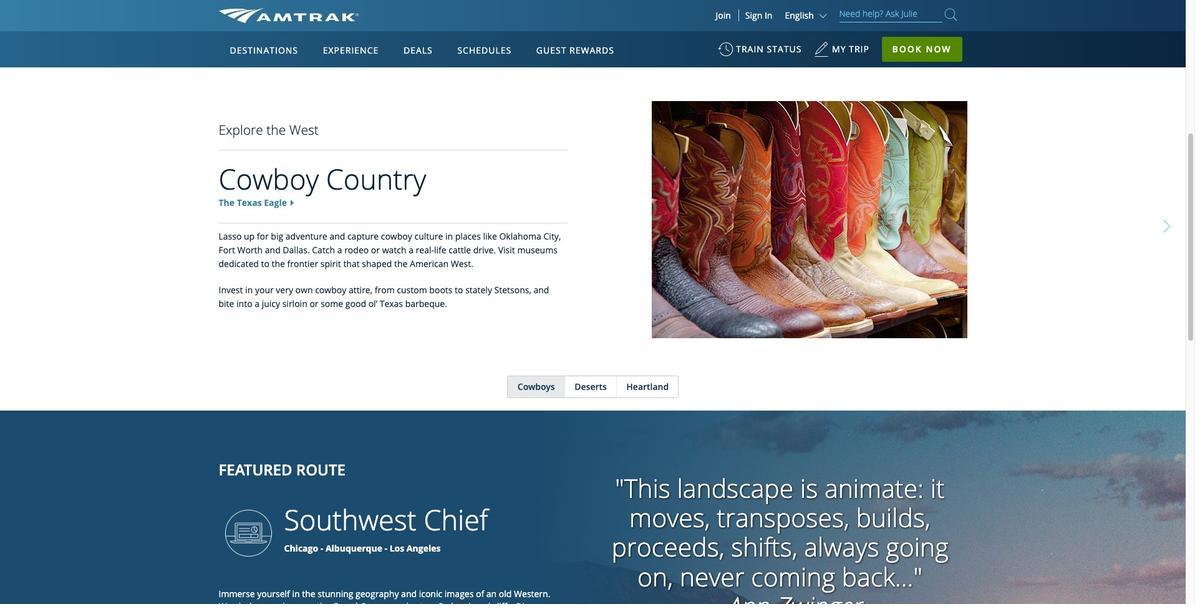 Task type: vqa. For each thing, say whether or not it's contained in the screenshot.
A in Invest in your very own cowboy attire, from custom boots to stately Stetsons, and bite into a juicy sirloin or some good ol' Texas barbeque.
yes



Task type: describe. For each thing, give the bounding box(es) containing it.
2 - from the left
[[385, 542, 388, 554]]

search icon image
[[945, 6, 958, 23]]

sign in
[[746, 9, 773, 21]]

join button
[[709, 9, 739, 21]]

banner containing join
[[0, 0, 1186, 288]]

in inside invest in your very own cowboy attire, from custom boots to stately stetsons, and bite into a juicy sirloin or some good ol' texas barbeque.
[[245, 284, 253, 296]]

featured route
[[219, 459, 346, 480]]

sign
[[746, 9, 763, 21]]

the down dallas.
[[272, 258, 285, 270]]

amtrak image
[[219, 8, 359, 23]]

join
[[716, 9, 731, 21]]

to inside invest in your very own cowboy attire, from custom boots to stately stetsons, and bite into a juicy sirloin or some good ol' texas barbeque.
[[455, 284, 463, 296]]

cliffs.
[[493, 600, 514, 604]]

never
[[680, 559, 745, 594]]

the down stunning
[[317, 600, 330, 604]]

train status link
[[718, 37, 802, 68]]

invest in your very own cowboy attire, from custom boots to stately stetsons, and bite into a juicy sirloin or some good ol' texas barbeque.
[[219, 284, 549, 309]]

explore
[[219, 121, 263, 139]]

stately
[[466, 284, 492, 296]]

grand
[[332, 600, 358, 604]]

is
[[801, 471, 818, 506]]

guest rewards
[[537, 44, 615, 56]]

your
[[255, 284, 274, 296]]

from
[[375, 284, 395, 296]]

cattle
[[449, 244, 471, 256]]

destinations button
[[225, 33, 303, 68]]

2 horizontal spatial a
[[409, 244, 414, 256]]

american
[[410, 258, 449, 270]]

over
[[296, 600, 315, 604]]

1 horizontal spatial a
[[337, 244, 342, 256]]

landscape
[[677, 471, 794, 506]]

southwest
[[284, 500, 417, 538]]

cowboys
[[518, 381, 555, 392]]

in inside the lasso up for big adventure and capture cowboy culture in places like oklahoma city, fort worth and dallas. catch a rodeo or watch a real-life cattle drive. visit museums dedicated to the frontier spirit that shaped the american west.
[[446, 230, 453, 242]]

"this
[[615, 471, 671, 506]]

red
[[477, 600, 491, 604]]

iconic
[[419, 588, 443, 600]]

experience
[[323, 44, 379, 56]]

cowboy inside the lasso up for big adventure and capture cowboy culture in places like oklahoma city, fort worth and dallas. catch a rodeo or watch a real-life cattle drive. visit museums dedicated to the frontier spirit that shaped the american west.
[[381, 230, 412, 242]]

a inside invest in your very own cowboy attire, from custom boots to stately stetsons, and bite into a juicy sirloin or some good ol' texas barbeque.
[[255, 298, 260, 309]]

rodeo
[[345, 244, 369, 256]]

good
[[346, 298, 366, 309]]

big
[[271, 230, 283, 242]]

to inside the lasso up for big adventure and capture cowboy culture in places like oklahoma city, fort worth and dallas. catch a rodeo or watch a real-life cattle drive. visit museums dedicated to the frontier spirit that shaped the american west.
[[261, 258, 270, 270]]

attire,
[[349, 284, 373, 296]]

bite
[[219, 298, 234, 309]]

canyon
[[360, 600, 391, 604]]

angeles
[[407, 542, 441, 554]]

sedona's
[[438, 600, 475, 604]]

train status
[[736, 43, 802, 55]]

deserts button
[[565, 376, 616, 397]]

cowboy inside invest in your very own cowboy attire, from custom boots to stately stetsons, and bite into a juicy sirloin or some good ol' texas barbeque.
[[315, 284, 347, 296]]

status
[[767, 43, 802, 55]]

oklahoma
[[499, 230, 542, 242]]

the up over
[[302, 588, 316, 600]]

spirit
[[321, 258, 341, 270]]

moves,
[[630, 500, 710, 535]]

lasso
[[219, 230, 242, 242]]

in
[[765, 9, 773, 21]]

lasso up for big adventure and capture cowboy culture in places like oklahoma city, fort worth and dallas. catch a rodeo or watch a real-life cattle drive. visit museums dedicated to the frontier spirit that shaped the american west.
[[219, 230, 561, 270]]

visit
[[498, 244, 515, 256]]

route
[[296, 459, 346, 480]]

cowboy country the texas eagle
[[219, 160, 427, 208]]

1 - from the left
[[321, 542, 323, 554]]

like
[[483, 230, 497, 242]]

cowboy
[[219, 160, 319, 198]]

and inside invest in your very own cowboy attire, from custom boots to stately stetsons, and bite into a juicy sirloin or some good ol' texas barbeque.
[[534, 284, 549, 296]]

trip
[[849, 43, 870, 55]]

animate:
[[825, 471, 924, 506]]

my trip
[[832, 43, 870, 55]]

west
[[289, 121, 319, 139]]

texas inside cowboy country the texas eagle
[[237, 197, 262, 208]]

my
[[832, 43, 846, 55]]

experience button
[[318, 33, 384, 68]]

transposes,
[[717, 500, 850, 535]]

watch
[[382, 244, 407, 256]]

book now
[[893, 43, 952, 55]]

set
[[411, 600, 423, 604]]

adventure
[[286, 230, 327, 242]]

deals button
[[399, 33, 438, 68]]



Task type: locate. For each thing, give the bounding box(es) containing it.
museums
[[518, 244, 558, 256]]

yourself
[[257, 588, 290, 600]]

0 vertical spatial texas
[[237, 197, 262, 208]]

images
[[445, 588, 474, 600]]

1 vertical spatial in
[[245, 284, 253, 296]]

banner
[[0, 0, 1186, 288]]

Please enter your search item search field
[[840, 6, 943, 22]]

"this landscape is animate: it moves, transposes, builds, proceeds, shifts, always going on, never coming back…"
[[612, 471, 949, 594]]

rise
[[279, 600, 294, 604]]

a left real-
[[409, 244, 414, 256]]

guest
[[537, 44, 567, 56]]

1 vertical spatial or
[[310, 298, 319, 309]]

in up into
[[245, 284, 253, 296]]

0 horizontal spatial cowboy
[[315, 284, 347, 296]]

coming
[[752, 559, 836, 594]]

frontier
[[287, 258, 318, 270]]

in up life
[[446, 230, 453, 242]]

or up 'shaped'
[[371, 244, 380, 256]]

proceeds,
[[612, 529, 725, 564]]

guest rewards button
[[532, 33, 620, 68]]

and up the 'set'
[[401, 588, 417, 600]]

destinations
[[230, 44, 298, 56]]

deals
[[404, 44, 433, 56]]

now
[[926, 43, 952, 55]]

texas right the
[[237, 197, 262, 208]]

of
[[476, 588, 484, 600]]

builds,
[[856, 500, 931, 535]]

the down watch at top left
[[394, 258, 408, 270]]

1 horizontal spatial -
[[385, 542, 388, 554]]

the left 'sun'
[[247, 600, 260, 604]]

old
[[499, 588, 512, 600]]

texas
[[237, 197, 262, 208], [380, 298, 403, 309]]

going
[[886, 529, 949, 564]]

juicy
[[262, 298, 280, 309]]

my trip button
[[814, 37, 870, 68]]

the texas eagle link
[[219, 197, 287, 208]]

in
[[446, 230, 453, 242], [245, 284, 253, 296], [292, 588, 300, 600]]

geography
[[356, 588, 399, 600]]

rewards
[[570, 44, 615, 56]]

an
[[487, 588, 497, 600]]

back…"
[[842, 559, 923, 594]]

or down own
[[310, 298, 319, 309]]

heartland
[[627, 381, 669, 392]]

southwest chief chicago - albuquerque - los angeles
[[284, 500, 488, 554]]

english
[[785, 9, 814, 21]]

book
[[893, 43, 923, 55]]

a
[[337, 244, 342, 256], [409, 244, 414, 256], [255, 298, 260, 309]]

regions map image
[[265, 104, 565, 279]]

stetsons,
[[495, 284, 532, 296]]

1 vertical spatial cowboy
[[315, 284, 347, 296]]

and right the "stetsons,"
[[534, 284, 549, 296]]

for
[[257, 230, 269, 242]]

to
[[261, 258, 270, 270], [455, 284, 463, 296]]

0 horizontal spatial a
[[255, 298, 260, 309]]

los
[[390, 542, 404, 554]]

in inside 'immerse yourself in the stunning geography and iconic images of an old western. watch the sun rise over the grand canyon and set on sedona's red cliffs. discove'
[[292, 588, 300, 600]]

ol'
[[369, 298, 378, 309]]

and up catch
[[330, 230, 345, 242]]

cowboy up watch at top left
[[381, 230, 412, 242]]

or inside invest in your very own cowboy attire, from custom boots to stately stetsons, and bite into a juicy sirloin or some good ol' texas barbeque.
[[310, 298, 319, 309]]

- left los
[[385, 542, 388, 554]]

shaped
[[362, 258, 392, 270]]

city,
[[544, 230, 561, 242]]

places
[[455, 230, 481, 242]]

1 vertical spatial to
[[455, 284, 463, 296]]

capture
[[348, 230, 379, 242]]

the left west
[[267, 121, 286, 139]]

cowboy
[[381, 230, 412, 242], [315, 284, 347, 296]]

and down big
[[265, 244, 281, 256]]

english button
[[785, 9, 830, 21]]

1 horizontal spatial cowboy
[[381, 230, 412, 242]]

schedules
[[458, 44, 512, 56]]

immerse
[[219, 588, 255, 600]]

country
[[326, 160, 427, 198]]

2 vertical spatial in
[[292, 588, 300, 600]]

shifts,
[[731, 529, 798, 564]]

sign in button
[[746, 9, 773, 21]]

to right boots
[[455, 284, 463, 296]]

0 vertical spatial or
[[371, 244, 380, 256]]

eagle
[[264, 197, 287, 208]]

texas down from
[[380, 298, 403, 309]]

0 horizontal spatial -
[[321, 542, 323, 554]]

boots
[[430, 284, 453, 296]]

stunning
[[318, 588, 353, 600]]

western.
[[514, 588, 551, 600]]

a right catch
[[337, 244, 342, 256]]

sirloin
[[282, 298, 307, 309]]

cowboy up some
[[315, 284, 347, 296]]

0 horizontal spatial texas
[[237, 197, 262, 208]]

1 horizontal spatial in
[[292, 588, 300, 600]]

- right chicago
[[321, 542, 323, 554]]

0 horizontal spatial to
[[261, 258, 270, 270]]

cowboys button
[[508, 376, 565, 397]]

-
[[321, 542, 323, 554], [385, 542, 388, 554]]

1 horizontal spatial to
[[455, 284, 463, 296]]

deserts
[[575, 381, 607, 392]]

and
[[330, 230, 345, 242], [265, 244, 281, 256], [534, 284, 549, 296], [401, 588, 417, 600], [393, 600, 409, 604]]

culture
[[415, 230, 443, 242]]

a right into
[[255, 298, 260, 309]]

0 vertical spatial cowboy
[[381, 230, 412, 242]]

into
[[237, 298, 252, 309]]

invest
[[219, 284, 243, 296]]

that
[[343, 258, 360, 270]]

catch
[[312, 244, 335, 256]]

0 horizontal spatial or
[[310, 298, 319, 309]]

application
[[265, 104, 565, 279]]

own
[[296, 284, 313, 296]]

drive.
[[473, 244, 496, 256]]

to down worth
[[261, 258, 270, 270]]

in up over
[[292, 588, 300, 600]]

worth
[[237, 244, 263, 256]]

barbeque.
[[405, 298, 447, 309]]

featured
[[219, 459, 292, 480]]

on
[[425, 600, 436, 604]]

west.
[[451, 258, 474, 270]]

watch
[[219, 600, 244, 604]]

and left the 'set'
[[393, 600, 409, 604]]

sun
[[262, 600, 277, 604]]

fort
[[219, 244, 235, 256]]

dedicated
[[219, 258, 259, 270]]

or inside the lasso up for big adventure and capture cowboy culture in places like oklahoma city, fort worth and dallas. catch a rodeo or watch a real-life cattle drive. visit museums dedicated to the frontier spirit that shaped the american west.
[[371, 244, 380, 256]]

1 vertical spatial texas
[[380, 298, 403, 309]]

1 horizontal spatial texas
[[380, 298, 403, 309]]

always
[[805, 529, 880, 564]]

real-
[[416, 244, 434, 256]]

the
[[267, 121, 286, 139], [272, 258, 285, 270], [394, 258, 408, 270], [302, 588, 316, 600], [247, 600, 260, 604], [317, 600, 330, 604]]

albuquerque
[[326, 542, 382, 554]]

0 horizontal spatial in
[[245, 284, 253, 296]]

texas inside invest in your very own cowboy attire, from custom boots to stately stetsons, and bite into a juicy sirloin or some good ol' texas barbeque.
[[380, 298, 403, 309]]

2 horizontal spatial in
[[446, 230, 453, 242]]

0 vertical spatial to
[[261, 258, 270, 270]]

1 horizontal spatial or
[[371, 244, 380, 256]]

0 vertical spatial in
[[446, 230, 453, 242]]



